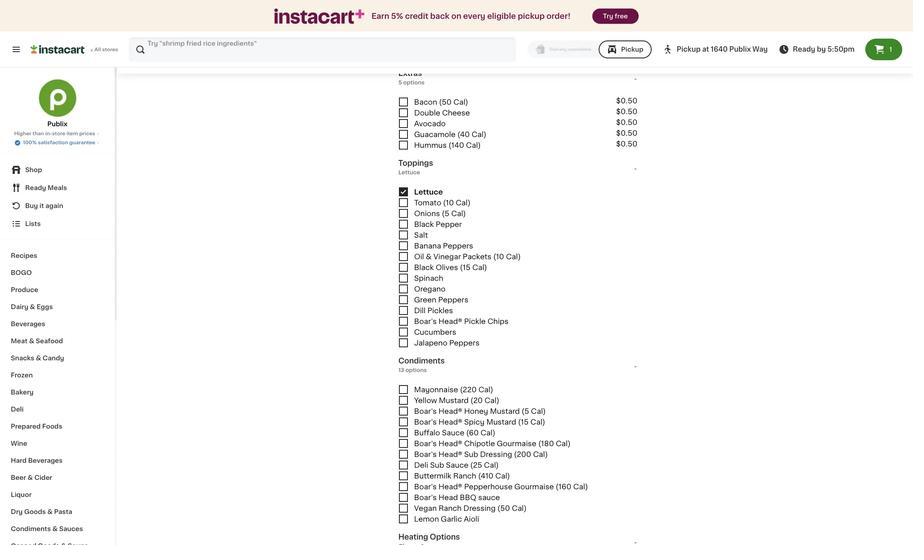 Task type: describe. For each thing, give the bounding box(es) containing it.
boar's for boar's head® spicy mustard (15 cal)
[[414, 419, 437, 426]]

publix deli chicken tender sub $7.87 each
[[154, 46, 280, 63]]

snacks & candy link
[[5, 350, 109, 367]]

bogo
[[11, 270, 32, 276]]

all
[[94, 47, 101, 52]]

extras 5 options
[[398, 70, 425, 86]]

eggs
[[37, 304, 53, 310]]

earn 5% credit back on every eligible pickup order!
[[371, 13, 571, 20]]

hummus (140 cal)
[[414, 142, 481, 149]]

recipes link
[[5, 247, 109, 264]]

13
[[398, 368, 404, 373]]

0 vertical spatial (15
[[460, 264, 471, 271]]

satisfaction
[[38, 140, 68, 145]]

on
[[451, 13, 461, 20]]

by
[[817, 46, 826, 53]]

black for black pepper
[[414, 221, 434, 228]]

boar's head® pepperhouse gourmaise (160 cal)
[[414, 484, 588, 491]]

toppings lettuce
[[398, 160, 433, 176]]

prices
[[79, 131, 95, 136]]

2 vertical spatial (80
[[473, 38, 486, 46]]

prepared foods link
[[5, 418, 109, 435]]

0 vertical spatial (10
[[443, 199, 454, 207]]

boar's for boar's head® chipotle gourmaise (180 cal)
[[414, 440, 437, 448]]

salt
[[414, 232, 428, 239]]

& for beer
[[28, 475, 33, 481]]

oregano
[[414, 286, 446, 293]]

deli for deli
[[11, 407, 24, 413]]

try
[[603, 13, 613, 19]]

green
[[414, 296, 436, 304]]

jalapeno
[[414, 340, 447, 347]]

tomato
[[414, 199, 441, 207]]

buffalo
[[414, 430, 440, 437]]

hummus
[[414, 142, 447, 149]]

(140
[[449, 142, 464, 149]]

snacks & candy
[[11, 355, 64, 362]]

liquor
[[11, 492, 32, 498]]

frozen
[[11, 372, 33, 379]]

than
[[33, 131, 44, 136]]

buy it again
[[25, 203, 63, 209]]

ready meals link
[[5, 179, 109, 197]]

wine
[[11, 441, 27, 447]]

shop link
[[5, 161, 109, 179]]

0 vertical spatial (5
[[442, 210, 449, 217]]

produce
[[11, 287, 38, 293]]

yellow for yellow mustard (20 cal)
[[414, 397, 437, 404]]

ranch for vegan
[[439, 505, 462, 512]]

ready by 5:50pm
[[793, 46, 855, 53]]

all stores
[[94, 47, 118, 52]]

meat
[[11, 338, 27, 345]]

oil
[[414, 253, 424, 261]]

no cheese
[[412, 51, 452, 58]]

head® for sub
[[439, 451, 462, 458]]

black for black olives (15 cal)
[[414, 264, 434, 271]]

0 vertical spatial beverages
[[11, 321, 45, 327]]

bogo link
[[5, 264, 109, 282]]

vinegar
[[434, 253, 461, 261]]

& left pasta
[[47, 509, 53, 515]]

0 vertical spatial sauce
[[442, 430, 464, 437]]

publix for publix deli chicken tender sub $7.87 each
[[154, 46, 179, 54]]

boar's for boar's head® pepperhouse gourmaise (160 cal)
[[414, 484, 437, 491]]

(60
[[466, 430, 479, 437]]

lemon
[[414, 516, 439, 523]]

dill
[[414, 307, 426, 314]]

ready meals
[[25, 185, 67, 191]]

pickup at 1640 publix way button
[[662, 37, 768, 62]]

back
[[430, 13, 449, 20]]

cheddar (80 cal)
[[412, 13, 475, 20]]

garlic
[[441, 516, 462, 523]]

100% satisfaction guarantee button
[[14, 138, 101, 147]]

publix for publix
[[47, 121, 67, 127]]

1 horizontal spatial (50
[[497, 505, 510, 512]]

boar's head® pickle chips
[[414, 318, 509, 325]]

onions
[[414, 210, 440, 217]]

black olives (15 cal)
[[414, 264, 487, 271]]

hard beverages link
[[5, 452, 109, 470]]

1 vertical spatial beverages
[[28, 458, 63, 464]]

mayonnaise
[[414, 386, 458, 394]]

buttermilk ranch (410 cal)
[[414, 473, 510, 480]]

way
[[753, 46, 768, 53]]

pickup for pickup at 1640 publix way
[[677, 46, 701, 53]]

pickup
[[518, 13, 545, 20]]

publix inside pickup at 1640 publix way popup button
[[729, 46, 751, 53]]

muenster (80 cal)
[[412, 26, 478, 33]]

olives
[[436, 264, 458, 271]]

pickup for pickup
[[621, 46, 643, 53]]

pickle
[[464, 318, 486, 325]]

publix logo image
[[38, 78, 77, 118]]

in-
[[45, 131, 52, 136]]

options for extras
[[403, 80, 425, 86]]

head® for pepperhouse
[[439, 484, 462, 491]]

sauce
[[478, 494, 500, 502]]

0 vertical spatial mustard
[[439, 397, 469, 404]]

buttermilk
[[414, 473, 451, 480]]

gourmaise for chipotle
[[497, 440, 536, 448]]

(220
[[460, 386, 477, 394]]

higher
[[14, 131, 31, 136]]

credit
[[405, 13, 428, 20]]

it
[[39, 203, 44, 209]]

head® for pickle
[[439, 318, 462, 325]]

deli link
[[5, 401, 109, 418]]

liquor link
[[5, 487, 109, 504]]

boar's head® sub dressing (200 cal)
[[414, 451, 548, 458]]

head® for honey
[[439, 408, 462, 415]]

each
[[178, 56, 198, 63]]

chipotle
[[464, 440, 495, 448]]

hard
[[11, 458, 27, 464]]

gourmaise for pepperhouse
[[514, 484, 554, 491]]

pepper
[[436, 221, 462, 228]]

1 vertical spatial sauce
[[446, 462, 468, 469]]

cucumbers
[[414, 329, 456, 336]]

3 $0.50 from the top
[[616, 119, 638, 126]]

mustard for honey
[[490, 408, 520, 415]]

service type group
[[528, 40, 652, 58]]

$0.50 for (50
[[616, 97, 638, 105]]



Task type: vqa. For each thing, say whether or not it's contained in the screenshot.
Boar's Head® Sub Dressing (200 Cal)
yes



Task type: locate. For each thing, give the bounding box(es) containing it.
cal)
[[460, 13, 475, 20], [463, 26, 478, 33], [488, 38, 502, 46], [453, 99, 468, 106], [472, 131, 486, 138], [466, 142, 481, 149], [456, 199, 471, 207], [451, 210, 466, 217], [506, 253, 521, 261], [472, 264, 487, 271], [478, 386, 493, 394], [485, 397, 499, 404], [531, 408, 546, 415], [530, 419, 545, 426], [481, 430, 495, 437], [556, 440, 571, 448], [533, 451, 548, 458], [484, 462, 499, 469], [495, 473, 510, 480], [573, 484, 588, 491], [512, 505, 527, 512]]

dry goods & pasta link
[[5, 504, 109, 521]]

lists
[[25, 221, 41, 227]]

condiments down goods
[[11, 526, 51, 533]]

black pepper
[[414, 221, 462, 228]]

try free
[[603, 13, 628, 19]]

0 vertical spatial cheese
[[425, 51, 452, 58]]

1 vertical spatial condiments
[[11, 526, 51, 533]]

1 vertical spatial (10
[[493, 253, 504, 261]]

deli up each at the top of page
[[181, 46, 197, 54]]

black
[[414, 221, 434, 228], [414, 264, 434, 271]]

1 vertical spatial (80
[[449, 26, 461, 33]]

bakery
[[11, 390, 34, 396]]

dressing
[[480, 451, 512, 458], [463, 505, 496, 512]]

0 vertical spatial dressing
[[480, 451, 512, 458]]

prepared
[[11, 424, 41, 430]]

6 boar's from the top
[[414, 484, 437, 491]]

5:50pm
[[827, 46, 855, 53]]

0 horizontal spatial (50
[[439, 99, 452, 106]]

lettuce inside toppings lettuce
[[398, 170, 420, 176]]

pickup down free
[[621, 46, 643, 53]]

2 vertical spatial sub
[[430, 462, 444, 469]]

ranch up the garlic
[[439, 505, 462, 512]]

0 vertical spatial lettuce
[[398, 170, 420, 176]]

2 vertical spatial deli
[[414, 462, 428, 469]]

& right meat
[[29, 338, 34, 345]]

(15
[[460, 264, 471, 271], [518, 419, 529, 426]]

4 boar's from the top
[[414, 440, 437, 448]]

black up spinach
[[414, 264, 434, 271]]

boar's head® spicy mustard (15 cal)
[[414, 419, 545, 426]]

candy
[[43, 355, 64, 362]]

1 vertical spatial (5
[[522, 408, 529, 415]]

(80 up american at the top
[[449, 26, 461, 33]]

& left eggs
[[30, 304, 35, 310]]

0 horizontal spatial pickup
[[621, 46, 643, 53]]

beverages link
[[5, 316, 109, 333]]

deli inside the publix deli chicken tender sub $7.87 each
[[181, 46, 197, 54]]

condiments
[[398, 358, 445, 365], [11, 526, 51, 533]]

1 horizontal spatial pickup
[[677, 46, 701, 53]]

sub right tender at the left top of page
[[264, 46, 280, 54]]

2 boar's from the top
[[414, 408, 437, 415]]

frozen link
[[5, 367, 109, 384]]

& for meat
[[29, 338, 34, 345]]

1 horizontal spatial deli
[[181, 46, 197, 54]]

cheese
[[425, 51, 452, 58], [442, 109, 470, 117]]

sub inside the publix deli chicken tender sub $7.87 each
[[264, 46, 280, 54]]

at
[[702, 46, 709, 53]]

express icon image
[[274, 9, 364, 24]]

mustard up boar's head® chipotle gourmaise (180 cal)
[[486, 419, 516, 426]]

1 vertical spatial dressing
[[463, 505, 496, 512]]

guacamole (40 cal)
[[414, 131, 486, 138]]

1 horizontal spatial ready
[[793, 46, 815, 53]]

beverages down dairy & eggs
[[11, 321, 45, 327]]

0 horizontal spatial (15
[[460, 264, 471, 271]]

peppers down 'boar's head® pickle chips'
[[449, 340, 480, 347]]

5 boar's from the top
[[414, 451, 437, 458]]

ranch for buttermilk
[[453, 473, 476, 480]]

0 horizontal spatial condiments
[[11, 526, 51, 533]]

2 black from the top
[[414, 264, 434, 271]]

1 vertical spatial sub
[[464, 451, 478, 458]]

sub
[[264, 46, 280, 54], [464, 451, 478, 458], [430, 462, 444, 469]]

1 horizontal spatial (10
[[493, 253, 504, 261]]

& right beer
[[28, 475, 33, 481]]

options right 13
[[406, 368, 427, 373]]

$7.87
[[154, 56, 175, 63]]

gourmaise left (160
[[514, 484, 554, 491]]

1 horizontal spatial (5
[[522, 408, 529, 415]]

prepared foods
[[11, 424, 62, 430]]

recipes
[[11, 253, 37, 259]]

1 head® from the top
[[439, 318, 462, 325]]

sub up (25
[[464, 451, 478, 458]]

publix up store
[[47, 121, 67, 127]]

cider
[[34, 475, 52, 481]]

(50 down sauce
[[497, 505, 510, 512]]

eligible
[[487, 13, 516, 20]]

& left candy
[[36, 355, 41, 362]]

publix left way
[[729, 46, 751, 53]]

dry
[[11, 509, 23, 515]]

1 $0.50 from the top
[[616, 97, 638, 105]]

0 horizontal spatial deli
[[11, 407, 24, 413]]

7 boar's from the top
[[414, 494, 437, 502]]

0 vertical spatial ranch
[[453, 473, 476, 480]]

0 vertical spatial condiments
[[398, 358, 445, 365]]

yellow for yellow american (80 cal)
[[412, 38, 435, 46]]

sauces
[[59, 526, 83, 533]]

peppers for green peppers
[[438, 296, 468, 304]]

(80
[[445, 13, 458, 20], [449, 26, 461, 33], [473, 38, 486, 46]]

(80 right american at the top
[[473, 38, 486, 46]]

2 head® from the top
[[439, 408, 462, 415]]

lettuce up tomato
[[414, 189, 443, 196]]

$0.50 for (140
[[616, 141, 638, 148]]

ready down "shop"
[[25, 185, 46, 191]]

1 vertical spatial black
[[414, 264, 434, 271]]

pickup inside button
[[621, 46, 643, 53]]

guarantee
[[69, 140, 95, 145]]

0 vertical spatial (50
[[439, 99, 452, 106]]

pickles
[[427, 307, 453, 314]]

pickup button
[[599, 40, 652, 58]]

black up salt
[[414, 221, 434, 228]]

instacart logo image
[[31, 44, 85, 55]]

(10
[[443, 199, 454, 207], [493, 253, 504, 261]]

& for snacks
[[36, 355, 41, 362]]

0 vertical spatial peppers
[[443, 243, 473, 250]]

green peppers
[[414, 296, 468, 304]]

cheese down american at the top
[[425, 51, 452, 58]]

dry goods & pasta
[[11, 509, 72, 515]]

pickup inside popup button
[[677, 46, 701, 53]]

again
[[45, 203, 63, 209]]

2 horizontal spatial deli
[[414, 462, 428, 469]]

condiments for &
[[11, 526, 51, 533]]

aioli
[[464, 516, 479, 523]]

& for condiments
[[52, 526, 58, 533]]

sauce left the "(60" on the right bottom of page
[[442, 430, 464, 437]]

2 horizontal spatial publix
[[729, 46, 751, 53]]

publix up $7.87
[[154, 46, 179, 54]]

$0.50
[[616, 97, 638, 105], [616, 108, 638, 115], [616, 119, 638, 126], [616, 130, 638, 137], [616, 141, 638, 148]]

2 $0.50 from the top
[[616, 108, 638, 115]]

dairy
[[11, 304, 28, 310]]

1 horizontal spatial publix
[[154, 46, 179, 54]]

0 vertical spatial ready
[[793, 46, 815, 53]]

double cheese
[[414, 109, 470, 117]]

1 vertical spatial ranch
[[439, 505, 462, 512]]

0 vertical spatial sub
[[264, 46, 280, 54]]

head® up "buffalo sauce (60 cal)"
[[439, 419, 462, 426]]

(10 right packets
[[493, 253, 504, 261]]

vegan
[[414, 505, 437, 512]]

yellow american (80 cal)
[[412, 38, 502, 46]]

0 horizontal spatial sub
[[264, 46, 280, 54]]

(5 up pepper
[[442, 210, 449, 217]]

buy it again link
[[5, 197, 109, 215]]

deli down bakery
[[11, 407, 24, 413]]

head® down yellow mustard (20 cal)
[[439, 408, 462, 415]]

gourmaise up (200
[[497, 440, 536, 448]]

pepperhouse
[[464, 484, 513, 491]]

1 vertical spatial mustard
[[490, 408, 520, 415]]

boar's head® chipotle gourmaise (180 cal)
[[414, 440, 571, 448]]

head® down "buffalo sauce (60 cal)"
[[439, 440, 462, 448]]

options inside condiments 13 options
[[406, 368, 427, 373]]

cheese for double cheese
[[442, 109, 470, 117]]

avocado
[[414, 120, 446, 127]]

beverages up cider
[[28, 458, 63, 464]]

pickup left at
[[677, 46, 701, 53]]

condiments for 13
[[398, 358, 445, 365]]

bacon (50 cal)
[[414, 99, 468, 106]]

Search field
[[130, 38, 515, 61]]

4 head® from the top
[[439, 440, 462, 448]]

condiments & sauces link
[[5, 521, 109, 538]]

yellow mustard (20 cal)
[[414, 397, 499, 404]]

mustard for spicy
[[486, 419, 516, 426]]

0 horizontal spatial ready
[[25, 185, 46, 191]]

peppers up pickles
[[438, 296, 468, 304]]

peppers up oil & vinegar packets (10 cal) at the top of page
[[443, 243, 473, 250]]

1 vertical spatial peppers
[[438, 296, 468, 304]]

boar's for boar's head® honey mustard (5 cal)
[[414, 408, 437, 415]]

yellow
[[412, 38, 435, 46], [414, 397, 437, 404]]

publix inside the publix deli chicken tender sub $7.87 each
[[154, 46, 179, 54]]

peppers for banana peppers
[[443, 243, 473, 250]]

pasta
[[54, 509, 72, 515]]

& right oil
[[426, 253, 432, 261]]

boar's for boar's head® pickle chips
[[414, 318, 437, 325]]

foods
[[42, 424, 62, 430]]

(15 down oil & vinegar packets (10 cal) at the top of page
[[460, 264, 471, 271]]

sauce up buttermilk ranch (410 cal)
[[446, 462, 468, 469]]

0 vertical spatial (80
[[445, 13, 458, 20]]

boar's for boar's head® sub dressing (200 cal)
[[414, 451, 437, 458]]

options down extras
[[403, 80, 425, 86]]

vegan ranch dressing (50 cal)
[[414, 505, 527, 512]]

1 vertical spatial options
[[406, 368, 427, 373]]

(410
[[478, 473, 493, 480]]

deli
[[181, 46, 197, 54], [11, 407, 24, 413], [414, 462, 428, 469]]

options
[[403, 80, 425, 86], [406, 368, 427, 373]]

head® for chipotle
[[439, 440, 462, 448]]

cheese for no cheese
[[425, 51, 452, 58]]

$0.50 for cheese
[[616, 108, 638, 115]]

(5 up (200
[[522, 408, 529, 415]]

tender
[[234, 46, 262, 54]]

options for condiments
[[406, 368, 427, 373]]

4 $0.50 from the top
[[616, 130, 638, 137]]

pickup at 1640 publix way
[[677, 46, 768, 53]]

1 vertical spatial lettuce
[[414, 189, 443, 196]]

1 horizontal spatial condiments
[[398, 358, 445, 365]]

6 head® from the top
[[439, 484, 462, 491]]

1 horizontal spatial sub
[[430, 462, 444, 469]]

yellow down mayonnaise
[[414, 397, 437, 404]]

100% satisfaction guarantee
[[23, 140, 95, 145]]

(25
[[470, 462, 482, 469]]

1
[[889, 46, 892, 53]]

1 vertical spatial gourmaise
[[514, 484, 554, 491]]

peppers
[[443, 243, 473, 250], [438, 296, 468, 304], [449, 340, 480, 347]]

5
[[398, 80, 402, 86]]

& left sauces
[[52, 526, 58, 533]]

1 button
[[865, 39, 902, 60]]

ready for ready by 5:50pm
[[793, 46, 815, 53]]

sub up buttermilk
[[430, 462, 444, 469]]

head® down pickles
[[439, 318, 462, 325]]

buffalo sauce (60 cal)
[[414, 430, 495, 437]]

0 horizontal spatial (10
[[443, 199, 454, 207]]

(15 up (200
[[518, 419, 529, 426]]

beer & cider
[[11, 475, 52, 481]]

condiments down jalapeno
[[398, 358, 445, 365]]

&
[[426, 253, 432, 261], [30, 304, 35, 310], [29, 338, 34, 345], [36, 355, 41, 362], [28, 475, 33, 481], [47, 509, 53, 515], [52, 526, 58, 533]]

publix inside publix link
[[47, 121, 67, 127]]

condiments inside condiments & sauces link
[[11, 526, 51, 533]]

2 vertical spatial peppers
[[449, 340, 480, 347]]

options inside extras 5 options
[[403, 80, 425, 86]]

seafood
[[36, 338, 63, 345]]

(50 up the 'double cheese'
[[439, 99, 452, 106]]

(10 up onions (5 cal)
[[443, 199, 454, 207]]

(80 up muenster (80 cal)
[[445, 13, 458, 20]]

chips
[[488, 318, 509, 325]]

dressing up aioli
[[463, 505, 496, 512]]

3 head® from the top
[[439, 419, 462, 426]]

2 horizontal spatial sub
[[464, 451, 478, 458]]

tomato (10 cal)
[[414, 199, 471, 207]]

(80 for muenster
[[449, 26, 461, 33]]

every
[[463, 13, 485, 20]]

pickup
[[677, 46, 701, 53], [621, 46, 643, 53]]

0 vertical spatial options
[[403, 80, 425, 86]]

0 vertical spatial black
[[414, 221, 434, 228]]

head® up the 'head'
[[439, 484, 462, 491]]

meat & seafood
[[11, 338, 63, 345]]

dressing down boar's head® chipotle gourmaise (180 cal)
[[480, 451, 512, 458]]

& for oil
[[426, 253, 432, 261]]

head® for spicy
[[439, 419, 462, 426]]

3 boar's from the top
[[414, 419, 437, 426]]

0 vertical spatial deli
[[181, 46, 197, 54]]

lettuce down toppings
[[398, 170, 420, 176]]

cheddar
[[412, 13, 444, 20]]

$0.50 for (40
[[616, 130, 638, 137]]

peppers for jalapeno peppers
[[449, 340, 480, 347]]

0 vertical spatial gourmaise
[[497, 440, 536, 448]]

ready inside popup button
[[25, 185, 46, 191]]

muenster
[[412, 26, 447, 33]]

1640
[[711, 46, 728, 53]]

1 vertical spatial deli
[[11, 407, 24, 413]]

1 vertical spatial yellow
[[414, 397, 437, 404]]

yellow down the muenster
[[412, 38, 435, 46]]

guacamole
[[414, 131, 456, 138]]

mustard down mayonnaise (220 cal)
[[439, 397, 469, 404]]

None search field
[[129, 37, 516, 62]]

ready by 5:50pm link
[[778, 44, 855, 55]]

1 boar's from the top
[[414, 318, 437, 325]]

american
[[437, 38, 471, 46]]

bacon
[[414, 99, 437, 106]]

ready for ready meals
[[25, 185, 46, 191]]

1 vertical spatial (50
[[497, 505, 510, 512]]

head® up deli sub sauce (25 cal)
[[439, 451, 462, 458]]

mustard up boar's head® spicy mustard (15 cal)
[[490, 408, 520, 415]]

5 $0.50 from the top
[[616, 141, 638, 148]]

meals
[[48, 185, 67, 191]]

1 vertical spatial ready
[[25, 185, 46, 191]]

1 black from the top
[[414, 221, 434, 228]]

1 vertical spatial (15
[[518, 419, 529, 426]]

1 horizontal spatial (15
[[518, 419, 529, 426]]

deli up buttermilk
[[414, 462, 428, 469]]

ready left by
[[793, 46, 815, 53]]

bakery link
[[5, 384, 109, 401]]

& for dairy
[[30, 304, 35, 310]]

5 head® from the top
[[439, 451, 462, 458]]

deli for deli sub sauce (25 cal)
[[414, 462, 428, 469]]

boar's for boar's head bbq sauce
[[414, 494, 437, 502]]

2 vertical spatial mustard
[[486, 419, 516, 426]]

wine link
[[5, 435, 109, 452]]

0 vertical spatial yellow
[[412, 38, 435, 46]]

(80 for cheddar
[[445, 13, 458, 20]]

0 horizontal spatial (5
[[442, 210, 449, 217]]

(200
[[514, 451, 531, 458]]

(20
[[470, 397, 483, 404]]

cheese down bacon (50 cal)
[[442, 109, 470, 117]]

ranch down deli sub sauce (25 cal)
[[453, 473, 476, 480]]

1 vertical spatial cheese
[[442, 109, 470, 117]]

0 horizontal spatial publix
[[47, 121, 67, 127]]



